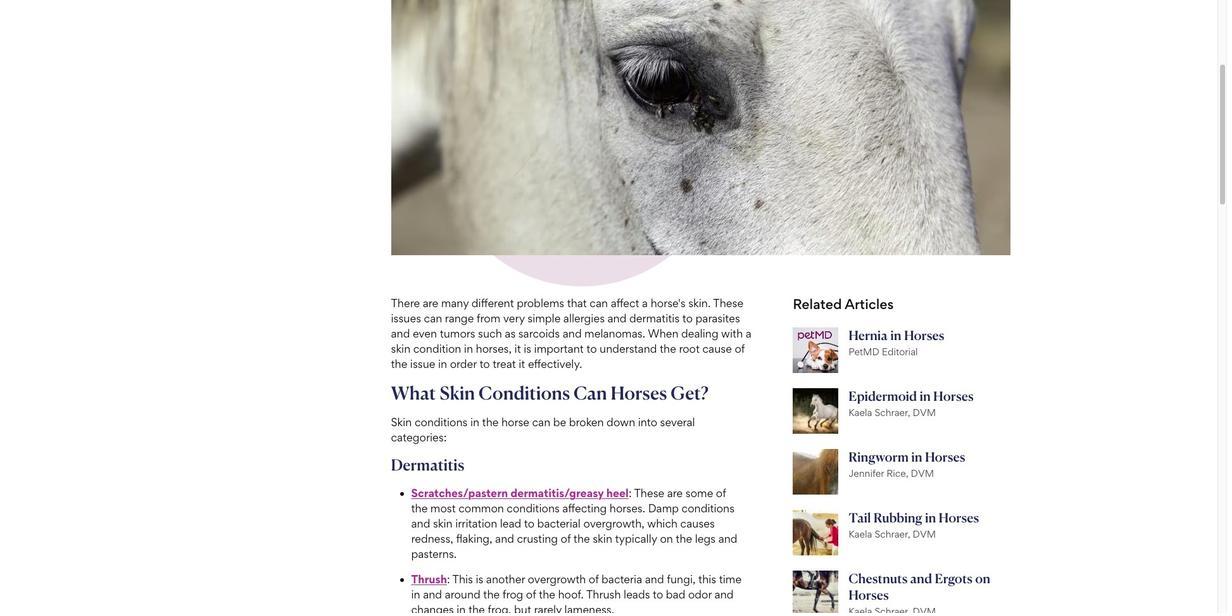 Task type: describe. For each thing, give the bounding box(es) containing it.
chestnuts and ergots on horses
[[849, 571, 991, 603]]

common
[[459, 502, 504, 515]]

: these are some of the most common conditions affecting horses. damp conditions and skin irritation lead to bacterial overgrowth, which causes redness, flaking, and crusting of the skin typically on the legs and pasterns.
[[411, 486, 738, 561]]

conditions inside skin conditions in the horse can be broken down into several categories:
[[415, 416, 468, 429]]

horses inside chestnuts and ergots on horses
[[849, 587, 889, 603]]

the down causes
[[676, 532, 693, 545]]

and down allergies
[[563, 327, 582, 340]]

simple
[[528, 312, 561, 325]]

of up but
[[526, 588, 536, 601]]

causes
[[681, 517, 715, 530]]

when
[[648, 327, 679, 340]]

ringworm
[[849, 449, 909, 465]]

most
[[431, 502, 456, 515]]

related
[[793, 296, 842, 312]]

skin.
[[689, 296, 711, 310]]

in inside ringworm in horses jennifer rice, dvm
[[912, 449, 923, 465]]

understand
[[600, 342, 657, 355]]

the left most
[[411, 502, 428, 515]]

0 vertical spatial it
[[515, 342, 521, 355]]

be
[[554, 416, 567, 429]]

is inside : this is another overgrowth of bacteria and fungi, this time in and around the frog of the hoof. thrush leads to bad odor and changes in the frog, but rarely lameness.
[[476, 573, 484, 586]]

treat
[[493, 357, 516, 370]]

the down the bacterial
[[574, 532, 590, 545]]

fungi,
[[667, 573, 696, 586]]

order
[[450, 357, 477, 370]]

categories:
[[391, 431, 447, 444]]

and inside chestnuts and ergots on horses
[[911, 571, 933, 587]]

scratches/pastern
[[411, 486, 508, 500]]

this
[[453, 573, 473, 586]]

thrush link
[[411, 573, 447, 586]]

there are many different problems that can affect a horse's skin. these issues can range from very simple allergies and dermatitis to parasites and even tumors such as sarcoids and melanomas. when dealing with a skin condition in horses, it is important to understand the root cause of the issue in order to treat it effectively.
[[391, 296, 752, 370]]

overgrowth,
[[584, 517, 645, 530]]

1 vertical spatial it
[[519, 357, 525, 370]]

of right some
[[716, 486, 726, 500]]

jennifer
[[849, 467, 885, 479]]

but
[[514, 603, 532, 613]]

are inside the there are many different problems that can affect a horse's skin. these issues can range from very simple allergies and dermatitis to parasites and even tumors such as sarcoids and melanomas. when dealing with a skin condition in horses, it is important to understand the root cause of the issue in order to treat it effectively.
[[423, 296, 439, 310]]

important
[[534, 342, 584, 355]]

1 horizontal spatial a
[[746, 327, 752, 340]]

0 vertical spatial skin
[[440, 382, 475, 404]]

effectively.
[[528, 357, 582, 370]]

damp
[[649, 502, 679, 515]]

can
[[574, 382, 607, 404]]

into
[[638, 416, 658, 429]]

down
[[607, 416, 636, 429]]

ergots
[[935, 571, 973, 587]]

dealing
[[682, 327, 719, 340]]

petmd
[[849, 346, 880, 358]]

cause
[[703, 342, 732, 355]]

issue
[[410, 357, 436, 370]]

dvm for ringworm
[[911, 467, 935, 479]]

dvm for epidermoid
[[913, 407, 936, 419]]

horse's
[[651, 296, 686, 310]]

there
[[391, 296, 420, 310]]

0 horizontal spatial a
[[642, 296, 648, 310]]

the inside skin conditions in the horse can be broken down into several categories:
[[482, 416, 499, 429]]

the up the rarely
[[539, 588, 556, 601]]

schraer, inside tail rubbing in horses kaela schraer, dvm
[[875, 528, 911, 540]]

bacteria
[[602, 573, 643, 586]]

in inside hernia in horses petmd editorial
[[891, 327, 902, 343]]

and up melanomas.
[[608, 312, 627, 325]]

of inside the there are many different problems that can affect a horse's skin. these issues can range from very simple allergies and dermatitis to parasites and even tumors such as sarcoids and melanomas. when dealing with a skin condition in horses, it is important to understand the root cause of the issue in order to treat it effectively.
[[735, 342, 745, 355]]

dermatitis
[[391, 455, 465, 474]]

in down condition
[[438, 357, 447, 370]]

these inside the there are many different problems that can affect a horse's skin. these issues can range from very simple allergies and dermatitis to parasites and even tumors such as sarcoids and melanomas. when dealing with a skin condition in horses, it is important to understand the root cause of the issue in order to treat it effectively.
[[714, 296, 744, 310]]

epidermoid
[[849, 388, 918, 404]]

parasites
[[696, 312, 740, 325]]

skin inside the there are many different problems that can affect a horse's skin. these issues can range from very simple allergies and dermatitis to parasites and even tumors such as sarcoids and melanomas. when dealing with a skin condition in horses, it is important to understand the root cause of the issue in order to treat it effectively.
[[391, 342, 411, 355]]

horses,
[[476, 342, 512, 355]]

can inside skin conditions in the horse can be broken down into several categories:
[[532, 416, 551, 429]]

lameness.
[[565, 603, 615, 613]]

the left issue
[[391, 357, 408, 370]]

and up changes
[[423, 588, 442, 601]]

: this is another overgrowth of bacteria and fungi, this time in and around the frog of the hoof. thrush leads to bad odor and changes in the frog, but rarely lameness.
[[411, 573, 742, 613]]

of down the bacterial
[[561, 532, 571, 545]]

skin inside skin conditions in the horse can be broken down into several categories:
[[391, 416, 412, 429]]

and down lead
[[495, 532, 514, 545]]

even
[[413, 327, 437, 340]]

to inside : this is another overgrowth of bacteria and fungi, this time in and around the frog of the hoof. thrush leads to bad odor and changes in the frog, but rarely lameness.
[[653, 588, 664, 601]]

to down skin.
[[683, 312, 693, 325]]

range
[[445, 312, 474, 325]]

frog,
[[488, 603, 512, 613]]

with
[[722, 327, 743, 340]]

hernia in horses petmd editorial
[[849, 327, 945, 358]]

legs
[[695, 532, 716, 545]]

flaking,
[[456, 532, 493, 545]]

redness,
[[411, 532, 454, 545]]

several
[[660, 416, 695, 429]]

affecting
[[563, 502, 607, 515]]

horses inside hernia in horses petmd editorial
[[905, 327, 945, 343]]

in inside skin conditions in the horse can be broken down into several categories:
[[471, 416, 480, 429]]

bad
[[666, 588, 686, 601]]

horse
[[502, 416, 530, 429]]

and down issues
[[391, 327, 410, 340]]

many
[[441, 296, 469, 310]]

in inside epidermoid in horses kaela schraer, dvm
[[920, 388, 931, 404]]

chestnuts
[[849, 571, 908, 587]]

and up redness,
[[411, 517, 430, 530]]

2 horizontal spatial conditions
[[682, 502, 735, 515]]

odor
[[689, 588, 712, 601]]

in inside tail rubbing in horses kaela schraer, dvm
[[926, 510, 937, 526]]

crusting
[[517, 532, 558, 545]]

and down time
[[715, 588, 734, 601]]

kaela inside tail rubbing in horses kaela schraer, dvm
[[849, 528, 873, 540]]

skin conditions in the horse can be broken down into several categories:
[[391, 416, 695, 444]]

in down around
[[457, 603, 466, 613]]

horses inside epidermoid in horses kaela schraer, dvm
[[934, 388, 974, 404]]

broken
[[569, 416, 604, 429]]

in up the order
[[464, 342, 473, 355]]

2 horizontal spatial skin
[[593, 532, 613, 545]]

that
[[567, 296, 587, 310]]



Task type: vqa. For each thing, say whether or not it's contained in the screenshot.
Afghan Hound
no



Task type: locate. For each thing, give the bounding box(es) containing it.
hernia
[[849, 327, 888, 343]]

are
[[423, 296, 439, 310], [668, 486, 683, 500]]

it right treat
[[519, 357, 525, 370]]

it down as
[[515, 342, 521, 355]]

1 kaela from the top
[[849, 407, 873, 419]]

0 vertical spatial a
[[642, 296, 648, 310]]

kaela
[[849, 407, 873, 419], [849, 528, 873, 540]]

1 vertical spatial these
[[634, 486, 665, 500]]

overgrowth
[[528, 573, 586, 586]]

bacterial
[[538, 517, 581, 530]]

horses.
[[610, 502, 646, 515]]

the down the when
[[660, 342, 677, 355]]

of left bacteria
[[589, 573, 599, 586]]

1 vertical spatial kaela
[[849, 528, 873, 540]]

kaela down epidermoid
[[849, 407, 873, 419]]

2 schraer, from the top
[[875, 528, 911, 540]]

: for thrush
[[447, 573, 450, 586]]

a right with
[[746, 327, 752, 340]]

on inside : these are some of the most common conditions affecting horses. damp conditions and skin irritation lead to bacterial overgrowth, which causes redness, flaking, and crusting of the skin typically on the legs and pasterns.
[[660, 532, 673, 545]]

0 vertical spatial can
[[590, 296, 608, 310]]

issues
[[391, 312, 421, 325]]

skin
[[440, 382, 475, 404], [391, 416, 412, 429]]

horse eyes image
[[391, 0, 1011, 255]]

0 vertical spatial kaela
[[849, 407, 873, 419]]

skin up categories:
[[391, 416, 412, 429]]

in right "rubbing"
[[926, 510, 937, 526]]

tail rubbing in horses kaela schraer, dvm
[[849, 510, 980, 540]]

around
[[445, 588, 481, 601]]

articles
[[845, 296, 894, 312]]

hoof.
[[558, 588, 584, 601]]

thrush
[[411, 573, 447, 586], [587, 588, 621, 601]]

and left ergots
[[911, 571, 933, 587]]

in down thrush link on the left bottom of page
[[411, 588, 420, 601]]

0 horizontal spatial these
[[634, 486, 665, 500]]

0 horizontal spatial thrush
[[411, 573, 447, 586]]

schraer, down epidermoid
[[875, 407, 911, 419]]

to up crusting
[[524, 517, 535, 530]]

: inside : this is another overgrowth of bacteria and fungi, this time in and around the frog of the hoof. thrush leads to bad odor and changes in the frog, but rarely lameness.
[[447, 573, 450, 586]]

affect
[[611, 296, 640, 310]]

epidermoid in horses kaela schraer, dvm
[[849, 388, 974, 419]]

1 horizontal spatial thrush
[[587, 588, 621, 601]]

tail
[[849, 510, 871, 526]]

dvm inside tail rubbing in horses kaela schraer, dvm
[[913, 528, 936, 540]]

these up "damp"
[[634, 486, 665, 500]]

are left many
[[423, 296, 439, 310]]

1 vertical spatial schraer,
[[875, 528, 911, 540]]

can up even on the bottom of the page
[[424, 312, 442, 325]]

to down horses,
[[480, 357, 490, 370]]

1 horizontal spatial are
[[668, 486, 683, 500]]

1 vertical spatial is
[[476, 573, 484, 586]]

0 vertical spatial these
[[714, 296, 744, 310]]

1 vertical spatial are
[[668, 486, 683, 500]]

1 vertical spatial on
[[976, 571, 991, 587]]

1 vertical spatial :
[[447, 573, 450, 586]]

1 horizontal spatial can
[[532, 416, 551, 429]]

leads
[[624, 588, 650, 601]]

thrush up lameness.
[[587, 588, 621, 601]]

which
[[648, 517, 678, 530]]

condition
[[414, 342, 461, 355]]

rarely
[[534, 603, 562, 613]]

to
[[683, 312, 693, 325], [587, 342, 597, 355], [480, 357, 490, 370], [524, 517, 535, 530], [653, 588, 664, 601]]

these inside : these are some of the most common conditions affecting horses. damp conditions and skin irritation lead to bacterial overgrowth, which causes redness, flaking, and crusting of the skin typically on the legs and pasterns.
[[634, 486, 665, 500]]

a up dermatitis
[[642, 296, 648, 310]]

1 vertical spatial thrush
[[587, 588, 621, 601]]

1 horizontal spatial on
[[976, 571, 991, 587]]

the left horse
[[482, 416, 499, 429]]

0 vertical spatial schraer,
[[875, 407, 911, 419]]

related articles
[[793, 296, 894, 312]]

0 horizontal spatial skin
[[391, 342, 411, 355]]

can
[[590, 296, 608, 310], [424, 312, 442, 325], [532, 416, 551, 429]]

another
[[486, 573, 525, 586]]

is right this
[[476, 573, 484, 586]]

on down which
[[660, 532, 673, 545]]

problems
[[517, 296, 565, 310]]

1 horizontal spatial skin
[[440, 382, 475, 404]]

0 vertical spatial dvm
[[913, 407, 936, 419]]

dvm down "rubbing"
[[913, 528, 936, 540]]

scratches/pastern dermatitis/greasy heel link
[[411, 486, 629, 500]]

conditions down some
[[682, 502, 735, 515]]

to left bad
[[653, 588, 664, 601]]

horses inside ringworm in horses jennifer rice, dvm
[[925, 449, 966, 465]]

on right ergots
[[976, 571, 991, 587]]

0 horizontal spatial are
[[423, 296, 439, 310]]

in
[[891, 327, 902, 343], [464, 342, 473, 355], [438, 357, 447, 370], [920, 388, 931, 404], [471, 416, 480, 429], [912, 449, 923, 465], [926, 510, 937, 526], [411, 588, 420, 601], [457, 603, 466, 613]]

0 vertical spatial are
[[423, 296, 439, 310]]

0 horizontal spatial :
[[447, 573, 450, 586]]

0 horizontal spatial is
[[476, 573, 484, 586]]

1 horizontal spatial these
[[714, 296, 744, 310]]

some
[[686, 486, 714, 500]]

tumors
[[440, 327, 476, 340]]

different
[[472, 296, 514, 310]]

kaela inside epidermoid in horses kaela schraer, dvm
[[849, 407, 873, 419]]

1 schraer, from the top
[[875, 407, 911, 419]]

:
[[629, 486, 632, 500], [447, 573, 450, 586]]

horses inside tail rubbing in horses kaela schraer, dvm
[[939, 510, 980, 526]]

and up leads on the bottom of page
[[645, 573, 664, 586]]

very
[[504, 312, 525, 325]]

0 horizontal spatial conditions
[[415, 416, 468, 429]]

2 horizontal spatial can
[[590, 296, 608, 310]]

dvm inside ringworm in horses jennifer rice, dvm
[[911, 467, 935, 479]]

root
[[679, 342, 700, 355]]

skin down overgrowth,
[[593, 532, 613, 545]]

in left horse
[[471, 416, 480, 429]]

in right epidermoid
[[920, 388, 931, 404]]

get?
[[671, 382, 709, 404]]

0 vertical spatial skin
[[391, 342, 411, 355]]

allergies
[[564, 312, 605, 325]]

0 horizontal spatial can
[[424, 312, 442, 325]]

editorial
[[882, 346, 918, 358]]

: for scratches/pastern dermatitis/greasy heel
[[629, 486, 632, 500]]

1 vertical spatial a
[[746, 327, 752, 340]]

skin down the order
[[440, 382, 475, 404]]

as
[[505, 327, 516, 340]]

0 horizontal spatial on
[[660, 532, 673, 545]]

0 vertical spatial on
[[660, 532, 673, 545]]

1 horizontal spatial skin
[[433, 517, 453, 530]]

is down 'sarcoids'
[[524, 342, 532, 355]]

this
[[699, 573, 717, 586]]

: up the horses.
[[629, 486, 632, 500]]

the up frog,
[[484, 588, 500, 601]]

pasterns.
[[411, 547, 457, 561]]

can left be
[[532, 416, 551, 429]]

skin
[[391, 342, 411, 355], [433, 517, 453, 530], [593, 532, 613, 545]]

1 horizontal spatial :
[[629, 486, 632, 500]]

1 vertical spatial can
[[424, 312, 442, 325]]

typically
[[615, 532, 658, 545]]

rubbing
[[874, 510, 923, 526]]

rice,
[[887, 467, 909, 479]]

irritation
[[456, 517, 497, 530]]

what skin conditions can horses get?
[[391, 382, 709, 404]]

such
[[478, 327, 502, 340]]

the down around
[[469, 603, 485, 613]]

2 kaela from the top
[[849, 528, 873, 540]]

it
[[515, 342, 521, 355], [519, 357, 525, 370]]

dvm
[[913, 407, 936, 419], [911, 467, 935, 479], [913, 528, 936, 540]]

conditions down scratches/pastern dermatitis/greasy heel link
[[507, 502, 560, 515]]

these up 'parasites'
[[714, 296, 744, 310]]

2 vertical spatial dvm
[[913, 528, 936, 540]]

: left this
[[447, 573, 450, 586]]

: inside : these are some of the most common conditions affecting horses. damp conditions and skin irritation lead to bacterial overgrowth, which causes redness, flaking, and crusting of the skin typically on the legs and pasterns.
[[629, 486, 632, 500]]

0 vertical spatial :
[[629, 486, 632, 500]]

thrush down "pasterns."
[[411, 573, 447, 586]]

0 vertical spatial is
[[524, 342, 532, 355]]

can up allergies
[[590, 296, 608, 310]]

melanomas.
[[585, 327, 646, 340]]

from
[[477, 312, 501, 325]]

are inside : these are some of the most common conditions affecting horses. damp conditions and skin irritation lead to bacterial overgrowth, which causes redness, flaking, and crusting of the skin typically on the legs and pasterns.
[[668, 486, 683, 500]]

to inside : these are some of the most common conditions affecting horses. damp conditions and skin irritation lead to bacterial overgrowth, which causes redness, flaking, and crusting of the skin typically on the legs and pasterns.
[[524, 517, 535, 530]]

dvm down epidermoid
[[913, 407, 936, 419]]

kaela down tail
[[849, 528, 873, 540]]

lead
[[500, 517, 522, 530]]

heel
[[607, 486, 629, 500]]

0 vertical spatial thrush
[[411, 573, 447, 586]]

dvm inside epidermoid in horses kaela schraer, dvm
[[913, 407, 936, 419]]

what
[[391, 382, 436, 404]]

schraer,
[[875, 407, 911, 419], [875, 528, 911, 540]]

ringworm in horses jennifer rice, dvm
[[849, 449, 966, 479]]

and right legs at the right bottom of page
[[719, 532, 738, 545]]

skin up issue
[[391, 342, 411, 355]]

these
[[714, 296, 744, 310], [634, 486, 665, 500]]

2 vertical spatial skin
[[593, 532, 613, 545]]

changes
[[411, 603, 454, 613]]

chestnuts and ergots on horses link
[[788, 571, 1011, 613]]

scratches/pastern dermatitis/greasy heel
[[411, 486, 629, 500]]

on inside chestnuts and ergots on horses
[[976, 571, 991, 587]]

of
[[735, 342, 745, 355], [716, 486, 726, 500], [561, 532, 571, 545], [589, 573, 599, 586], [526, 588, 536, 601]]

1 vertical spatial skin
[[391, 416, 412, 429]]

in right ringworm
[[912, 449, 923, 465]]

1 horizontal spatial is
[[524, 342, 532, 355]]

1 vertical spatial dvm
[[911, 467, 935, 479]]

is inside the there are many different problems that can affect a horse's skin. these issues can range from very simple allergies and dermatitis to parasites and even tumors such as sarcoids and melanomas. when dealing with a skin condition in horses, it is important to understand the root cause of the issue in order to treat it effectively.
[[524, 342, 532, 355]]

conditions
[[479, 382, 570, 404]]

in up editorial
[[891, 327, 902, 343]]

2 vertical spatial can
[[532, 416, 551, 429]]

conditions
[[415, 416, 468, 429], [507, 502, 560, 515], [682, 502, 735, 515]]

1 horizontal spatial conditions
[[507, 502, 560, 515]]

dvm right rice,
[[911, 467, 935, 479]]

schraer, down "rubbing"
[[875, 528, 911, 540]]

schraer, inside epidermoid in horses kaela schraer, dvm
[[875, 407, 911, 419]]

1 vertical spatial skin
[[433, 517, 453, 530]]

of down with
[[735, 342, 745, 355]]

dermatitis
[[630, 312, 680, 325]]

are up "damp"
[[668, 486, 683, 500]]

conditions up categories:
[[415, 416, 468, 429]]

thrush inside : this is another overgrowth of bacteria and fungi, this time in and around the frog of the hoof. thrush leads to bad odor and changes in the frog, but rarely lameness.
[[587, 588, 621, 601]]

0 horizontal spatial skin
[[391, 416, 412, 429]]

to down melanomas.
[[587, 342, 597, 355]]

skin down most
[[433, 517, 453, 530]]

dermatitis/greasy
[[511, 486, 604, 500]]

time
[[719, 573, 742, 586]]



